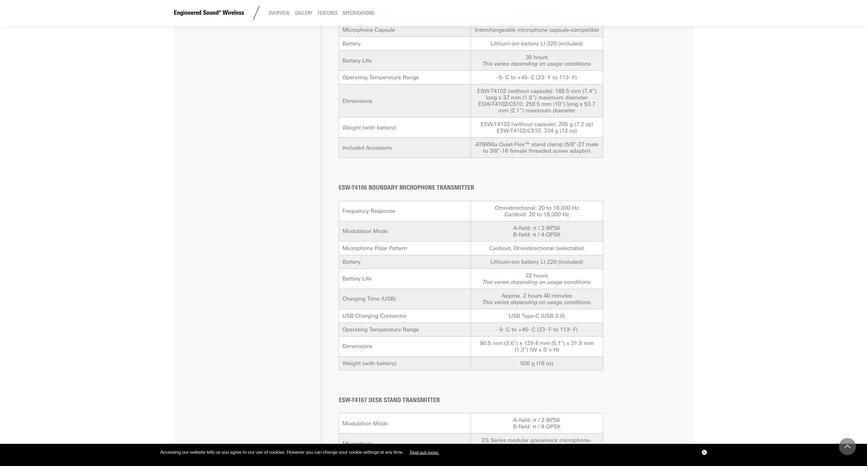 Task type: describe. For each thing, give the bounding box(es) containing it.
500 g (18 oz)
[[521, 360, 554, 367]]

1 horizontal spatial compatible
[[571, 27, 599, 33]]

4- for modular
[[541, 424, 546, 430]]

1 horizontal spatial hz
[[572, 205, 579, 211]]

f) for -5◦ c to +45◦ c (23◦ f to 113◦ f)
[[572, 74, 577, 81]]

website
[[190, 450, 205, 455]]

qpsk for compatible
[[546, 13, 561, 20]]

gallery
[[295, 10, 312, 16]]

clamp
[[547, 141, 563, 148]]

0 horizontal spatial long
[[486, 94, 497, 101]]

129.4
[[524, 340, 538, 347]]

depending for 22
[[510, 279, 537, 285]]

hours for 22 hours
[[534, 272, 548, 279]]

113◦ for - 5◦ c to +45◦ c (23◦ f to 113◦ f)
[[560, 326, 572, 333]]

lithium- for lithium-ion battery li-320 (included)
[[491, 40, 512, 47]]

accessory
[[366, 144, 392, 151]]

on for 35 hours
[[539, 61, 545, 67]]

to inside the at8456a quiet-flex™ stand clamp (5/8"-27 male to 3/8"-16 female threaded screw adapter)
[[483, 148, 488, 154]]

(1.5")
[[523, 94, 537, 101]]

esw-t4107 desk stand transmitter
[[339, 396, 440, 404]]

cross image
[[703, 451, 705, 454]]

b- for series
[[513, 424, 519, 430]]

mm down the 37
[[499, 107, 509, 114]]

35
[[526, 54, 532, 61]]

4 battery from the top
[[343, 276, 361, 282]]

to up (5.1")
[[553, 326, 558, 333]]

3.0)
[[555, 313, 565, 319]]

stand
[[532, 141, 546, 148]]

time.
[[394, 450, 404, 455]]

female
[[510, 148, 527, 154]]

2 a-field: π / 2-bpsk b-field: π / 4-qpsk from the top
[[513, 225, 561, 238]]

esw- for esw-t4107 desk stand transmitter
[[339, 396, 352, 404]]

cookies.
[[269, 450, 286, 455]]

omnidirectional: 20 to 18,000 hz cardioid: 20 to 18,000 hz
[[495, 205, 579, 218]]

22
[[526, 272, 532, 279]]

of
[[264, 450, 268, 455]]

2 a- from the top
[[513, 225, 519, 231]]

0 horizontal spatial hz
[[563, 211, 569, 218]]

(18
[[537, 360, 545, 367]]

this inside approx. 2 hours 40 minutes this varies depending on usage conditions.
[[482, 299, 492, 306]]

arrow up image
[[845, 444, 851, 450]]

(5.1")
[[552, 340, 565, 347]]

2 bpsk from the top
[[547, 225, 561, 231]]

(3.6")
[[504, 340, 518, 347]]

hours for 35 hours
[[534, 54, 548, 61]]

engineered
[[174, 9, 202, 17]]

specifications
[[343, 10, 375, 16]]

frequency response
[[343, 208, 396, 214]]

frequency
[[343, 208, 369, 214]]

operating temperature range for -5◦ c to +45◦ c (23◦ f to 113◦ f)
[[343, 74, 419, 81]]

modulation for microphone
[[343, 420, 372, 427]]

pattern
[[389, 245, 407, 252]]

2- for capsule-
[[542, 7, 547, 13]]

cardioid, omnidirectional (selectable)
[[489, 245, 585, 252]]

1 vertical spatial charging
[[355, 313, 379, 319]]

weight (with battery) for esw-t4102 (without capsule): 205 g (7.2 oz)
[[343, 124, 396, 131]]

t4102 for x
[[491, 88, 507, 94]]

53.7
[[584, 101, 596, 107]]

connector
[[380, 313, 407, 319]]

0 vertical spatial charging
[[343, 296, 366, 302]]

-5◦ c to +45◦ c (23◦ f to 113◦ f)
[[497, 74, 577, 81]]

screw
[[553, 148, 568, 154]]

mm right the (w at the right of page
[[540, 340, 550, 347]]

varies for 22 hours this varies depending on usage conditions.
[[494, 279, 509, 285]]

x left 53.7 at the right of the page
[[580, 101, 583, 107]]

d
[[543, 347, 547, 353]]

gooseneck
[[530, 437, 558, 444]]

ion for lithium-ion battery li-220 (included)
[[512, 259, 520, 265]]

x left "31.9"
[[567, 340, 570, 347]]

dimensions for 90.5 mm (3.6") x 129.4 mm (5.1") x 31.9 mm (1.3") (w x d x h)
[[343, 343, 372, 350]]

any
[[385, 450, 392, 455]]

modular
[[508, 437, 529, 444]]

(w
[[530, 347, 537, 353]]

90.5 mm (3.6") x 129.4 mm (5.1") x 31.9 mm (1.3") (w x d x h)
[[480, 340, 594, 353]]

mm right "31.9"
[[584, 340, 594, 347]]

2 b- from the top
[[513, 231, 519, 238]]

accessing
[[160, 450, 181, 455]]

conditions. inside approx. 2 hours 40 minutes this varies depending on usage conditions.
[[564, 299, 592, 306]]

a-field: π / 2-bpsk b-field: π / 4-qpsk for modular
[[513, 417, 561, 430]]

at8456a
[[475, 141, 498, 148]]

agree
[[230, 450, 241, 455]]

mm right the 37
[[511, 94, 521, 101]]

1 vertical spatial diameter
[[553, 107, 575, 114]]

interchangeable
[[475, 27, 516, 33]]

mm left (10")
[[542, 101, 552, 107]]

f for -5◦ c to +45◦ c (23◦ f to 113◦ f)
[[548, 74, 551, 81]]

188.5
[[555, 88, 570, 94]]

usb for usb type-c (usb 3.0)
[[509, 313, 520, 319]]

more.
[[428, 450, 439, 455]]

0 horizontal spatial g
[[532, 360, 535, 367]]

overview
[[269, 10, 290, 16]]

transmitter for esw-t4106 boundary microphone transmitter
[[437, 184, 474, 191]]

transmitter for esw-t4107 desk stand transmitter
[[403, 396, 440, 404]]

37
[[503, 94, 510, 101]]

c for -5◦ c to +45◦ c (23◦ f to 113◦ f)
[[506, 74, 509, 81]]

battery life for 22 hours this varies depending on usage conditions.
[[343, 276, 372, 282]]

included accessory
[[343, 144, 392, 151]]

+45◦ for -5◦ c to +45◦ c (23◦ f to 113◦ f)
[[518, 74, 530, 81]]

can
[[314, 450, 322, 455]]

temperature for - 5◦ c to +45◦ c (23◦ f to 113◦ f)
[[369, 326, 401, 333]]

0 vertical spatial diameter
[[565, 94, 588, 101]]

microphone capsule
[[343, 27, 395, 33]]

mm left (7.4")
[[571, 88, 581, 94]]

mode for microphone capsule
[[373, 10, 388, 16]]

capsule): for g
[[534, 121, 557, 128]]

us
[[216, 450, 220, 455]]

1 battery from the top
[[343, 40, 361, 47]]

male
[[586, 141, 599, 148]]

f for - 5◦ c to +45◦ c (23◦ f to 113◦ f)
[[549, 326, 552, 333]]

battery for 320
[[521, 40, 539, 47]]

operating for - 5◦ c to +45◦ c (23◦ f to 113◦ f)
[[343, 326, 368, 333]]

2
[[523, 293, 526, 299]]

h)
[[553, 347, 559, 353]]

1 horizontal spatial long
[[567, 101, 578, 107]]

varies for 35 hours this varies depending on usage conditions.
[[494, 61, 509, 67]]

wireless
[[223, 9, 244, 17]]

0 horizontal spatial oz)
[[546, 360, 554, 367]]

your
[[339, 450, 348, 455]]

esw-t4102 (without capsule): 205 g (7.2 oz) esw-t4102/c510: 334 g (12 oz)
[[481, 121, 593, 134]]

to up the (3.6")
[[512, 326, 517, 333]]

(2.1")
[[510, 107, 524, 114]]

usb type-c (usb 3.0)
[[509, 313, 565, 319]]

li- for 220
[[541, 259, 547, 265]]

b- for microphone
[[513, 13, 519, 20]]

t4107
[[352, 396, 367, 404]]

sound®
[[203, 9, 221, 17]]

li- for 320
[[541, 40, 547, 47]]

life for 35 hours this varies depending on usage conditions.
[[362, 57, 372, 64]]

4- for capsule-
[[541, 13, 546, 20]]

battery) for 500 g (18 oz)
[[377, 360, 396, 367]]

included
[[343, 144, 364, 151]]

- for - 5◦ c to +45◦ c (23◦ f to 113◦ f)
[[496, 326, 498, 333]]

esw- for esw-t4102 (without capsule): 188.5 mm (7.4") long x 37 mm (1.5") maximum diameter esw-t4102/c510: 259.5 mm (10") long x 53.7 mm (2.1") maximum diameter
[[477, 88, 491, 94]]

range for -5◦ c to +45◦ c (23◦ f to 113◦ f)
[[403, 74, 419, 81]]

capsule-
[[549, 27, 571, 33]]

interchangeable microphone capsule-compatible
[[475, 27, 599, 33]]

mm right 90.5
[[493, 340, 503, 347]]

0 horizontal spatial 20
[[529, 211, 535, 218]]

features
[[318, 10, 338, 16]]

320
[[547, 40, 557, 47]]

(5/8"-
[[564, 141, 578, 148]]

2 you from the left
[[306, 450, 313, 455]]

battery) for esw-t4102 (without capsule): 205 g (7.2 oz)
[[377, 124, 396, 131]]

tells
[[207, 450, 215, 455]]

1 horizontal spatial g
[[555, 128, 559, 134]]

out
[[420, 450, 426, 455]]

polar
[[375, 245, 388, 252]]

weight for esw-t4102 (without capsule): 205 g (7.2 oz)
[[343, 124, 361, 131]]

type-
[[522, 313, 536, 319]]

205
[[559, 121, 568, 128]]

x right d
[[549, 347, 552, 353]]

(with for 500 g (18 oz)
[[363, 360, 375, 367]]

at8456a quiet-flex™ stand clamp (5/8"-27 male to 3/8"-16 female threaded screw adapter)
[[475, 141, 599, 154]]

to down 35 hours this varies depending on usage conditions.
[[511, 74, 516, 81]]

2 horizontal spatial g
[[570, 121, 573, 128]]

boundary
[[369, 184, 398, 191]]

1 our from the left
[[182, 450, 189, 455]]

flex™
[[515, 141, 530, 148]]

220
[[547, 259, 557, 265]]

(7.4")
[[583, 88, 597, 94]]

omnidirectional
[[514, 245, 554, 252]]

depending for 35
[[510, 61, 537, 67]]

to right 'cardioid:'
[[537, 211, 542, 218]]

es series modular gooseneck microphone- compatible
[[482, 437, 592, 450]]

2 our from the left
[[248, 450, 254, 455]]

c down 35 hours this varies depending on usage conditions.
[[531, 74, 535, 81]]

(selectable)
[[556, 245, 585, 252]]



Task type: vqa. For each thing, say whether or not it's contained in the screenshot.


Task type: locate. For each thing, give the bounding box(es) containing it.
0 vertical spatial 5◦
[[499, 74, 504, 81]]

capsule): inside esw-t4102 (without capsule): 188.5 mm (7.4") long x 37 mm (1.5") maximum diameter esw-t4102/c510: 259.5 mm (10") long x 53.7 mm (2.1") maximum diameter
[[531, 88, 554, 94]]

2 battery) from the top
[[377, 360, 396, 367]]

conditions.
[[564, 61, 592, 67], [564, 279, 592, 285], [564, 299, 592, 306]]

a- up microphone
[[513, 7, 519, 13]]

2 usb from the left
[[509, 313, 520, 319]]

weight (with battery) for 500 g (18 oz)
[[343, 360, 396, 367]]

4- up interchangeable microphone capsule-compatible
[[541, 13, 546, 20]]

0 vertical spatial -
[[497, 74, 499, 81]]

1 modulation from the top
[[343, 10, 372, 16]]

battery life up the charging time (usb)
[[343, 276, 372, 282]]

accessing our website tells us you agree to our use of cookies. however you can change your cookie settings at any time.
[[160, 450, 405, 455]]

microphone
[[517, 27, 548, 33]]

35 hours this varies depending on usage conditions.
[[482, 54, 592, 67]]

3 this from the top
[[482, 299, 492, 306]]

5◦ up the 37
[[499, 74, 504, 81]]

0 vertical spatial (included)
[[558, 40, 583, 47]]

2 usage from the top
[[547, 279, 562, 285]]

0 horizontal spatial our
[[182, 450, 189, 455]]

lithium- for lithium-ion battery li-220 (included)
[[491, 259, 512, 265]]

hours right 2
[[528, 293, 542, 299]]

adapter)
[[570, 148, 591, 154]]

2- up gooseneck
[[542, 417, 547, 424]]

1 you from the left
[[222, 450, 229, 455]]

1 vertical spatial a-
[[513, 225, 519, 231]]

2 lithium- from the top
[[491, 259, 512, 265]]

1 bpsk from the top
[[547, 7, 561, 13]]

g right 205
[[570, 121, 573, 128]]

0 vertical spatial hours
[[534, 54, 548, 61]]

microphone
[[343, 27, 373, 33], [343, 245, 373, 252], [343, 441, 373, 447]]

1 (included) from the top
[[558, 40, 583, 47]]

t4102/c510: inside 'esw-t4102 (without capsule): 205 g (7.2 oz) esw-t4102/c510: 334 g (12 oz)'
[[511, 128, 543, 134]]

1 operating from the top
[[343, 74, 368, 81]]

2 depending from the top
[[510, 279, 537, 285]]

2 weight from the top
[[343, 360, 361, 367]]

modulation for microphone capsule
[[343, 10, 372, 16]]

1 vertical spatial f
[[549, 326, 552, 333]]

our left website
[[182, 450, 189, 455]]

2 operating from the top
[[343, 326, 368, 333]]

esw-t4106 boundary microphone transmitter
[[339, 184, 474, 191]]

π
[[533, 7, 537, 13], [533, 13, 536, 20], [533, 225, 537, 231], [533, 231, 536, 238], [533, 417, 537, 424], [533, 424, 536, 430]]

(included) down capsule-
[[558, 40, 583, 47]]

0 vertical spatial modulation mode
[[343, 10, 388, 16]]

our
[[182, 450, 189, 455], [248, 450, 254, 455]]

b- up modular on the right bottom of page
[[513, 424, 519, 430]]

(included)
[[558, 40, 583, 47], [558, 259, 583, 265]]

1 a-field: π / 2-bpsk b-field: π / 4-qpsk from the top
[[513, 7, 561, 20]]

2 vertical spatial hours
[[528, 293, 542, 299]]

1 vertical spatial operating temperature range
[[343, 326, 419, 333]]

modulation mode up microphone capsule at top
[[343, 10, 388, 16]]

f down (usb
[[549, 326, 552, 333]]

to
[[511, 74, 516, 81], [553, 74, 558, 81], [483, 148, 488, 154], [547, 205, 552, 211], [537, 211, 542, 218], [512, 326, 517, 333], [553, 326, 558, 333], [243, 450, 247, 455]]

depending up type-
[[510, 299, 537, 306]]

2 battery from the top
[[521, 259, 539, 265]]

maximum down '(1.5")'
[[526, 107, 551, 114]]

x left d
[[539, 347, 542, 353]]

range for - 5◦ c to +45◦ c (23◦ f to 113◦ f)
[[403, 326, 419, 333]]

2 battery life from the top
[[343, 276, 372, 282]]

approx. 2 hours 40 minutes this varies depending on usage conditions.
[[482, 293, 592, 306]]

operating temperature range for - 5◦ c to +45◦ c (23◦ f to 113◦ f)
[[343, 326, 419, 333]]

0 vertical spatial b-
[[513, 13, 519, 20]]

2 vertical spatial conditions.
[[564, 299, 592, 306]]

life
[[362, 57, 372, 64], [362, 276, 372, 282]]

2 horizontal spatial oz)
[[586, 121, 593, 128]]

113◦
[[559, 74, 571, 81], [560, 326, 572, 333]]

bpsk up gooseneck
[[547, 417, 561, 424]]

(7.2
[[575, 121, 584, 128]]

1 dimensions from the top
[[343, 98, 372, 104]]

lithium- down cardioid,
[[491, 259, 512, 265]]

microphone polar pattern
[[343, 245, 407, 252]]

2 vertical spatial modulation mode
[[343, 420, 388, 427]]

2 vertical spatial 4-
[[541, 424, 546, 430]]

x right the (3.6")
[[520, 340, 522, 347]]

x left the 37
[[499, 94, 502, 101]]

0 vertical spatial t4102/c510:
[[492, 101, 524, 107]]

mode up 'polar'
[[373, 228, 388, 235]]

g left (18
[[532, 360, 535, 367]]

(usb)
[[381, 296, 396, 302]]

0 vertical spatial depending
[[510, 61, 537, 67]]

1 vertical spatial dimensions
[[343, 343, 372, 350]]

+45◦
[[518, 74, 530, 81], [518, 326, 530, 333]]

to up 188.5 on the top right
[[553, 74, 558, 81]]

bpsk down omnidirectional: 20 to 18,000 hz cardioid: 20 to 18,000 hz in the top of the page
[[547, 225, 561, 231]]

3 2- from the top
[[542, 417, 547, 424]]

oz) right (18
[[546, 360, 554, 367]]

0 vertical spatial 113◦
[[559, 74, 571, 81]]

this inside 22 hours this varies depending on usage conditions.
[[482, 279, 492, 285]]

(23◦ for - 5◦ c to +45◦ c (23◦ f to 113◦ f)
[[537, 326, 547, 333]]

2 this from the top
[[482, 279, 492, 285]]

1 modulation mode from the top
[[343, 10, 388, 16]]

0 horizontal spatial usb
[[343, 313, 354, 319]]

2 qpsk from the top
[[546, 231, 561, 238]]

response
[[371, 208, 396, 214]]

0 vertical spatial 2-
[[542, 7, 547, 13]]

battery
[[343, 40, 361, 47], [343, 57, 361, 64], [343, 259, 361, 265], [343, 276, 361, 282]]

1 battery) from the top
[[377, 124, 396, 131]]

battery
[[521, 40, 539, 47], [521, 259, 539, 265]]

temperature
[[369, 74, 401, 81], [369, 326, 401, 333]]

2 (with from the top
[[363, 360, 375, 367]]

this for 35 hours this varies depending on usage conditions.
[[482, 61, 492, 67]]

esw-t4102 (without capsule): 188.5 mm (7.4") long x 37 mm (1.5") maximum diameter esw-t4102/c510: 259.5 mm (10") long x 53.7 mm (2.1") maximum diameter
[[477, 88, 597, 114]]

microphone down specifications
[[343, 27, 373, 33]]

capsule): inside 'esw-t4102 (without capsule): 205 g (7.2 oz) esw-t4102/c510: 334 g (12 oz)'
[[534, 121, 557, 128]]

0 vertical spatial range
[[403, 74, 419, 81]]

(with
[[363, 124, 375, 131], [363, 360, 375, 367]]

li- down "cardioid, omnidirectional (selectable)"
[[541, 259, 547, 265]]

3 conditions. from the top
[[564, 299, 592, 306]]

1 a- from the top
[[513, 7, 519, 13]]

usage for 35 hours
[[547, 61, 562, 67]]

1 vertical spatial hours
[[534, 272, 548, 279]]

a- down 'cardioid:'
[[513, 225, 519, 231]]

microphone-
[[560, 437, 592, 444]]

-
[[497, 74, 499, 81], [496, 326, 498, 333]]

f) for - 5◦ c to +45◦ c (23◦ f to 113◦ f)
[[573, 326, 578, 333]]

long right (10")
[[567, 101, 578, 107]]

modulation mode for microphone capsule
[[343, 10, 388, 16]]

0 vertical spatial this
[[482, 61, 492, 67]]

t4102 for esw-
[[495, 121, 510, 128]]

1 vertical spatial t4102
[[495, 121, 510, 128]]

bpsk for compatible
[[547, 7, 561, 13]]

mode
[[373, 10, 388, 16], [373, 228, 388, 235], [373, 420, 388, 427]]

battery life
[[343, 57, 372, 64], [343, 276, 372, 282]]

conditions. for 35 hours this varies depending on usage conditions.
[[564, 61, 592, 67]]

depending inside approx. 2 hours 40 minutes this varies depending on usage conditions.
[[510, 299, 537, 306]]

this inside 35 hours this varies depending on usage conditions.
[[482, 61, 492, 67]]

1 horizontal spatial 20
[[539, 205, 545, 211]]

battery life down microphone capsule at top
[[343, 57, 372, 64]]

1 usage from the top
[[547, 61, 562, 67]]

2 li- from the top
[[541, 259, 547, 265]]

battery)
[[377, 124, 396, 131], [377, 360, 396, 367]]

0 vertical spatial transmitter
[[437, 184, 474, 191]]

depending inside 22 hours this varies depending on usage conditions.
[[510, 279, 537, 285]]

microphone up cookie
[[343, 441, 373, 447]]

varies inside 35 hours this varies depending on usage conditions.
[[494, 61, 509, 67]]

a-
[[513, 7, 519, 13], [513, 225, 519, 231], [513, 417, 519, 424]]

on up (usb
[[539, 299, 545, 306]]

(without down (2.1")
[[512, 121, 533, 128]]

0 vertical spatial (without
[[508, 88, 529, 94]]

1 life from the top
[[362, 57, 372, 64]]

our left use on the left
[[248, 450, 254, 455]]

bpsk for gooseneck
[[547, 417, 561, 424]]

varies left 35 at the right of page
[[494, 61, 509, 67]]

capsule): left 205
[[534, 121, 557, 128]]

mode up capsule
[[373, 10, 388, 16]]

1 vertical spatial li-
[[541, 259, 547, 265]]

conditions. up 3.0)
[[564, 299, 592, 306]]

2 vertical spatial usage
[[547, 299, 562, 306]]

approx.
[[502, 293, 522, 299]]

(23◦ down 35 hours this varies depending on usage conditions.
[[536, 74, 546, 81]]

modulation down t4107
[[343, 420, 372, 427]]

1 ion from the top
[[512, 40, 520, 47]]

depending inside 35 hours this varies depending on usage conditions.
[[510, 61, 537, 67]]

0 vertical spatial bpsk
[[547, 7, 561, 13]]

c
[[506, 74, 509, 81], [531, 74, 535, 81], [536, 313, 539, 319], [506, 326, 510, 333], [532, 326, 536, 333]]

1 battery from the top
[[521, 40, 539, 47]]

ion for lithium-ion battery li-320 (included)
[[512, 40, 520, 47]]

at
[[380, 450, 384, 455]]

to left 3/8"-
[[483, 148, 488, 154]]

1 lithium- from the top
[[491, 40, 512, 47]]

modulation mode up microphone polar pattern
[[343, 228, 388, 235]]

3 modulation mode from the top
[[343, 420, 388, 427]]

3 modulation from the top
[[343, 420, 372, 427]]

2 (included) from the top
[[558, 259, 583, 265]]

esw- for esw-t4102 (without capsule): 205 g (7.2 oz) esw-t4102/c510: 334 g (12 oz)
[[481, 121, 495, 128]]

1 vertical spatial modulation
[[343, 228, 372, 235]]

compatible inside es series modular gooseneck microphone- compatible
[[523, 444, 551, 450]]

0 vertical spatial (with
[[363, 124, 375, 131]]

t4102/c510: inside esw-t4102 (without capsule): 188.5 mm (7.4") long x 37 mm (1.5") maximum diameter esw-t4102/c510: 259.5 mm (10") long x 53.7 mm (2.1") maximum diameter
[[492, 101, 524, 107]]

1 horizontal spatial you
[[306, 450, 313, 455]]

2 dimensions from the top
[[343, 343, 372, 350]]

cardioid,
[[489, 245, 512, 252]]

0 vertical spatial usage
[[547, 61, 562, 67]]

divider line image
[[250, 6, 263, 20]]

0 vertical spatial dimensions
[[343, 98, 372, 104]]

1 varies from the top
[[494, 61, 509, 67]]

g left (12
[[555, 128, 559, 134]]

qpsk for gooseneck
[[546, 424, 561, 430]]

usage inside approx. 2 hours 40 minutes this varies depending on usage conditions.
[[547, 299, 562, 306]]

usb
[[343, 313, 354, 319], [509, 313, 520, 319]]

usb charging connector
[[343, 313, 407, 319]]

varies inside 22 hours this varies depending on usage conditions.
[[494, 279, 509, 285]]

on up the 40
[[539, 279, 545, 285]]

113◦ for -5◦ c to +45◦ c (23◦ f to 113◦ f)
[[559, 74, 571, 81]]

conditions. inside 35 hours this varies depending on usage conditions.
[[564, 61, 592, 67]]

series
[[491, 437, 506, 444]]

to right omnidirectional:
[[547, 205, 552, 211]]

(included) for lithium-ion battery li-320 (included)
[[558, 40, 583, 47]]

conditions. up minutes
[[564, 279, 592, 285]]

0 vertical spatial (23◦
[[536, 74, 546, 81]]

0 vertical spatial temperature
[[369, 74, 401, 81]]

(12
[[560, 128, 568, 134]]

3 b- from the top
[[513, 424, 519, 430]]

0 vertical spatial modulation
[[343, 10, 372, 16]]

li-
[[541, 40, 547, 47], [541, 259, 547, 265]]

transmitter
[[437, 184, 474, 191], [403, 396, 440, 404]]

dimensions
[[343, 98, 372, 104], [343, 343, 372, 350]]

90.5
[[480, 340, 491, 347]]

settings
[[363, 450, 379, 455]]

usage up 3.0)
[[547, 299, 562, 306]]

+45◦ down 35 at the right of page
[[518, 74, 530, 81]]

2 vertical spatial varies
[[494, 299, 509, 306]]

qpsk up "cardioid, omnidirectional (selectable)"
[[546, 231, 561, 238]]

3 on from the top
[[539, 299, 545, 306]]

2 on from the top
[[539, 279, 545, 285]]

1 vertical spatial microphone
[[343, 245, 373, 252]]

2 ion from the top
[[512, 259, 520, 265]]

0 vertical spatial capsule):
[[531, 88, 554, 94]]

capsule): down -5◦ c to +45◦ c (23◦ f to 113◦ f)
[[531, 88, 554, 94]]

2 4- from the top
[[541, 231, 546, 238]]

battery for 220
[[521, 259, 539, 265]]

t4102 inside esw-t4102 (without capsule): 188.5 mm (7.4") long x 37 mm (1.5") maximum diameter esw-t4102/c510: 259.5 mm (10") long x 53.7 mm (2.1") maximum diameter
[[491, 88, 507, 94]]

on for 22 hours
[[539, 279, 545, 285]]

stand
[[384, 396, 401, 404]]

1 this from the top
[[482, 61, 492, 67]]

usage up minutes
[[547, 279, 562, 285]]

to right agree at the left of page
[[243, 450, 247, 455]]

battery up 22
[[521, 259, 539, 265]]

1 on from the top
[[539, 61, 545, 67]]

113◦ down 3.0)
[[560, 326, 572, 333]]

0 vertical spatial lithium-
[[491, 40, 512, 47]]

2 modulation from the top
[[343, 228, 372, 235]]

1 vertical spatial 2-
[[542, 225, 547, 231]]

t4102/c510:
[[492, 101, 524, 107], [511, 128, 543, 134]]

1 weight (with battery) from the top
[[343, 124, 396, 131]]

(included) for lithium-ion battery li-220 (included)
[[558, 259, 583, 265]]

(without up 259.5
[[508, 88, 529, 94]]

1 microphone from the top
[[343, 27, 373, 33]]

t4102
[[491, 88, 507, 94], [495, 121, 510, 128]]

(without inside esw-t4102 (without capsule): 188.5 mm (7.4") long x 37 mm (1.5") maximum diameter esw-t4102/c510: 259.5 mm (10") long x 53.7 mm (2.1") maximum diameter
[[508, 88, 529, 94]]

3 microphone from the top
[[343, 441, 373, 447]]

weight
[[343, 124, 361, 131], [343, 360, 361, 367]]

1 weight from the top
[[343, 124, 361, 131]]

0 vertical spatial life
[[362, 57, 372, 64]]

1 vertical spatial transmitter
[[403, 396, 440, 404]]

1 2- from the top
[[542, 7, 547, 13]]

40
[[544, 293, 550, 299]]

1 vertical spatial qpsk
[[546, 231, 561, 238]]

a-field: π / 2-bpsk b-field: π / 4-qpsk for capsule-
[[513, 7, 561, 20]]

modulation
[[343, 10, 372, 16], [343, 228, 372, 235], [343, 420, 372, 427]]

c for usb type-c (usb 3.0)
[[536, 313, 539, 319]]

life up the charging time (usb)
[[362, 276, 372, 282]]

1 (with from the top
[[363, 124, 375, 131]]

1 temperature from the top
[[369, 74, 401, 81]]

2 modulation mode from the top
[[343, 228, 388, 235]]

(without for t4102/c510:
[[512, 121, 533, 128]]

you right us
[[222, 450, 229, 455]]

c up the 37
[[506, 74, 509, 81]]

3 depending from the top
[[510, 299, 537, 306]]

hours inside 22 hours this varies depending on usage conditions.
[[534, 272, 548, 279]]

+45◦ down type-
[[518, 326, 530, 333]]

2 vertical spatial b-
[[513, 424, 519, 430]]

2 battery from the top
[[343, 57, 361, 64]]

1 horizontal spatial oz)
[[570, 128, 577, 134]]

1 qpsk from the top
[[546, 13, 561, 20]]

334
[[544, 128, 554, 134]]

1 4- from the top
[[541, 13, 546, 20]]

1 range from the top
[[403, 74, 419, 81]]

es
[[482, 437, 489, 444]]

1 vertical spatial capsule):
[[534, 121, 557, 128]]

conditions. inside 22 hours this varies depending on usage conditions.
[[564, 279, 592, 285]]

t4102 left '(1.5")'
[[491, 88, 507, 94]]

5◦ for - 5◦ c to +45◦ c (23◦ f to 113◦ f)
[[500, 326, 505, 333]]

on inside 35 hours this varies depending on usage conditions.
[[539, 61, 545, 67]]

1 vertical spatial -
[[496, 326, 498, 333]]

259.5
[[526, 101, 540, 107]]

hours inside approx. 2 hours 40 minutes this varies depending on usage conditions.
[[528, 293, 542, 299]]

2 range from the top
[[403, 326, 419, 333]]

1 vertical spatial ion
[[512, 259, 520, 265]]

t4106
[[352, 184, 367, 191]]

a- for microphone
[[513, 7, 519, 13]]

microphone left 'polar'
[[343, 245, 373, 252]]

5◦ for -5◦ c to +45◦ c (23◦ f to 113◦ f)
[[499, 74, 504, 81]]

varies up approx.
[[494, 279, 509, 285]]

2 temperature from the top
[[369, 326, 401, 333]]

a- for series
[[513, 417, 519, 424]]

conditions. for 22 hours this varies depending on usage conditions.
[[564, 279, 592, 285]]

18,000
[[553, 205, 571, 211], [544, 211, 561, 218]]

modulation mode
[[343, 10, 388, 16], [343, 228, 388, 235], [343, 420, 388, 427]]

1 battery life from the top
[[343, 57, 372, 64]]

(without inside 'esw-t4102 (without capsule): 205 g (7.2 oz) esw-t4102/c510: 334 g (12 oz)'
[[512, 121, 533, 128]]

0 vertical spatial battery
[[521, 40, 539, 47]]

1 vertical spatial +45◦
[[518, 326, 530, 333]]

usage inside 35 hours this varies depending on usage conditions.
[[547, 61, 562, 67]]

0 vertical spatial f)
[[572, 74, 577, 81]]

varies inside approx. 2 hours 40 minutes this varies depending on usage conditions.
[[494, 299, 509, 306]]

2 conditions. from the top
[[564, 279, 592, 285]]

microphone for microphone capsule
[[343, 27, 373, 33]]

(with for esw-t4102 (without capsule): 205 g (7.2 oz)
[[363, 124, 375, 131]]

2 vertical spatial on
[[539, 299, 545, 306]]

a-field: π / 2-bpsk b-field: π / 4-qpsk up interchangeable microphone capsule-compatible
[[513, 7, 561, 20]]

a- up modular on the right bottom of page
[[513, 417, 519, 424]]

depending up 2
[[510, 279, 537, 285]]

long left the 37
[[486, 94, 497, 101]]

oz) right (7.2
[[586, 121, 593, 128]]

+45◦ for - 5◦ c to +45◦ c (23◦ f to 113◦ f)
[[518, 326, 530, 333]]

1 vertical spatial (without
[[512, 121, 533, 128]]

change
[[323, 450, 338, 455]]

qpsk up capsule-
[[546, 13, 561, 20]]

0 vertical spatial battery life
[[343, 57, 372, 64]]

(usb
[[541, 313, 554, 319]]

2- for modular
[[542, 417, 547, 424]]

0 vertical spatial compatible
[[571, 27, 599, 33]]

1 depending from the top
[[510, 61, 537, 67]]

1 vertical spatial varies
[[494, 279, 509, 285]]

ion down cardioid,
[[512, 259, 520, 265]]

3 usage from the top
[[547, 299, 562, 306]]

3 4- from the top
[[541, 424, 546, 430]]

1 vertical spatial on
[[539, 279, 545, 285]]

usage
[[547, 61, 562, 67], [547, 279, 562, 285], [547, 299, 562, 306]]

2 weight (with battery) from the top
[[343, 360, 396, 367]]

1 mode from the top
[[373, 10, 388, 16]]

x
[[499, 94, 502, 101], [580, 101, 583, 107], [520, 340, 522, 347], [567, 340, 570, 347], [539, 347, 542, 353], [549, 347, 552, 353]]

conditions. up (7.4")
[[564, 61, 592, 67]]

this for 22 hours this varies depending on usage conditions.
[[482, 279, 492, 285]]

usage inside 22 hours this varies depending on usage conditions.
[[547, 279, 562, 285]]

you left the can
[[306, 450, 313, 455]]

varies left 2
[[494, 299, 509, 306]]

lithium- down "interchangeable"
[[491, 40, 512, 47]]

3 mode from the top
[[373, 420, 388, 427]]

16
[[502, 148, 508, 154]]

1 usb from the left
[[343, 313, 354, 319]]

mode down 'desk'
[[373, 420, 388, 427]]

(23◦ for -5◦ c to +45◦ c (23◦ f to 113◦ f)
[[536, 74, 546, 81]]

a-field: π / 2-bpsk b-field: π / 4-qpsk up "cardioid, omnidirectional (selectable)"
[[513, 225, 561, 238]]

diameter up (7.2
[[565, 94, 588, 101]]

0 vertical spatial ion
[[512, 40, 520, 47]]

usb left type-
[[509, 313, 520, 319]]

depending up -5◦ c to +45◦ c (23◦ f to 113◦ f)
[[510, 61, 537, 67]]

on inside approx. 2 hours 40 minutes this varies depending on usage conditions.
[[539, 299, 545, 306]]

0 vertical spatial qpsk
[[546, 13, 561, 20]]

1 vertical spatial conditions.
[[564, 279, 592, 285]]

3 a- from the top
[[513, 417, 519, 424]]

3 a-field: π / 2-bpsk b-field: π / 4-qpsk from the top
[[513, 417, 561, 430]]

2 2- from the top
[[542, 225, 547, 231]]

1 vertical spatial temperature
[[369, 326, 401, 333]]

dimensions for esw-t4102 (without capsule): 188.5 mm (7.4") long x 37 mm (1.5") maximum diameter
[[343, 98, 372, 104]]

3 battery from the top
[[343, 259, 361, 265]]

battery up 35 at the right of page
[[521, 40, 539, 47]]

1 vertical spatial 113◦
[[560, 326, 572, 333]]

0 vertical spatial on
[[539, 61, 545, 67]]

0 vertical spatial 4-
[[541, 13, 546, 20]]

(1.3")
[[515, 347, 528, 353]]

usb for usb charging connector
[[343, 313, 354, 319]]

find
[[410, 450, 419, 455]]

life for 22 hours this varies depending on usage conditions.
[[362, 276, 372, 282]]

1 vertical spatial t4102/c510:
[[511, 128, 543, 134]]

c left (usb
[[536, 313, 539, 319]]

charging down the charging time (usb)
[[355, 313, 379, 319]]

hours right 22
[[534, 272, 548, 279]]

diameter
[[565, 94, 588, 101], [553, 107, 575, 114]]

microphone for microphone polar pattern
[[343, 245, 373, 252]]

2 vertical spatial a-
[[513, 417, 519, 424]]

3 varies from the top
[[494, 299, 509, 306]]

varies
[[494, 61, 509, 67], [494, 279, 509, 285], [494, 299, 509, 306]]

1 vertical spatial usage
[[547, 279, 562, 285]]

c for - 5◦ c to +45◦ c (23◦ f to 113◦ f)
[[506, 326, 510, 333]]

22 hours this varies depending on usage conditions.
[[482, 272, 592, 285]]

1 vertical spatial mode
[[373, 228, 388, 235]]

quiet-
[[499, 141, 515, 148]]

/
[[538, 7, 540, 13], [538, 13, 540, 20], [538, 225, 540, 231], [538, 231, 540, 238], [538, 417, 540, 424], [538, 424, 540, 430]]

1 operating temperature range from the top
[[343, 74, 419, 81]]

charging
[[343, 296, 366, 302], [355, 313, 379, 319]]

hours inside 35 hours this varies depending on usage conditions.
[[534, 54, 548, 61]]

0 vertical spatial +45◦
[[518, 74, 530, 81]]

1 horizontal spatial our
[[248, 450, 254, 455]]

0 vertical spatial li-
[[541, 40, 547, 47]]

2 vertical spatial 2-
[[542, 417, 547, 424]]

hours right 35 at the right of page
[[534, 54, 548, 61]]

t4102 up quiet-
[[495, 121, 510, 128]]

1 vertical spatial battery
[[521, 259, 539, 265]]

2 mode from the top
[[373, 228, 388, 235]]

t4102 inside 'esw-t4102 (without capsule): 205 g (7.2 oz) esw-t4102/c510: 334 g (12 oz)'
[[495, 121, 510, 128]]

c up the (3.6")
[[506, 326, 510, 333]]

on inside 22 hours this varies depending on usage conditions.
[[539, 279, 545, 285]]

modulation mode for microphone
[[343, 420, 388, 427]]

0 vertical spatial operating temperature range
[[343, 74, 419, 81]]

(included) down (selectable)
[[558, 259, 583, 265]]

engineered sound® wireless
[[174, 9, 244, 17]]

battery life for 35 hours this varies depending on usage conditions.
[[343, 57, 372, 64]]

2 operating temperature range from the top
[[343, 326, 419, 333]]

3 qpsk from the top
[[546, 424, 561, 430]]

esw- for esw-t4106 boundary microphone transmitter
[[339, 184, 352, 191]]

1 li- from the top
[[541, 40, 547, 47]]

0 vertical spatial mode
[[373, 10, 388, 16]]

2 vertical spatial microphone
[[343, 441, 373, 447]]

0 vertical spatial maximum
[[538, 94, 564, 101]]

weight for 500 g (18 oz)
[[343, 360, 361, 367]]

500
[[521, 360, 530, 367]]

2 microphone from the top
[[343, 245, 373, 252]]

1 vertical spatial maximum
[[526, 107, 551, 114]]

temperature for -5◦ c to +45◦ c (23◦ f to 113◦ f)
[[369, 74, 401, 81]]

1 vertical spatial 4-
[[541, 231, 546, 238]]

0 vertical spatial t4102
[[491, 88, 507, 94]]

1 horizontal spatial usb
[[509, 313, 520, 319]]

modulation up microphone capsule at top
[[343, 10, 372, 16]]

mode for microphone
[[373, 420, 388, 427]]

1 b- from the top
[[513, 13, 519, 20]]

time
[[367, 296, 380, 302]]

27
[[578, 141, 585, 148]]

1 vertical spatial bpsk
[[547, 225, 561, 231]]

- for -5◦ c to +45◦ c (23◦ f to 113◦ f)
[[497, 74, 499, 81]]

li- down interchangeable microphone capsule-compatible
[[541, 40, 547, 47]]

2 varies from the top
[[494, 279, 509, 285]]

(without for 37
[[508, 88, 529, 94]]

capsule): for (1.5")
[[531, 88, 554, 94]]

b- down 'cardioid:'
[[513, 231, 519, 238]]

find out more. link
[[405, 447, 444, 458]]

2 life from the top
[[362, 276, 372, 282]]

20 right 'cardioid:'
[[529, 211, 535, 218]]

0 horizontal spatial you
[[222, 450, 229, 455]]

0 horizontal spatial compatible
[[523, 444, 551, 450]]

operating
[[343, 74, 368, 81], [343, 326, 368, 333]]

minutes
[[552, 293, 572, 299]]

usage for 22 hours
[[547, 279, 562, 285]]

c up 129.4
[[532, 326, 536, 333]]

2 vertical spatial qpsk
[[546, 424, 561, 430]]

2 vertical spatial bpsk
[[547, 417, 561, 424]]

long
[[486, 94, 497, 101], [567, 101, 578, 107]]

1 conditions. from the top
[[564, 61, 592, 67]]

3 bpsk from the top
[[547, 417, 561, 424]]

1 vertical spatial modulation mode
[[343, 228, 388, 235]]

2 vertical spatial depending
[[510, 299, 537, 306]]

4- up "cardioid, omnidirectional (selectable)"
[[541, 231, 546, 238]]

operating for -5◦ c to +45◦ c (23◦ f to 113◦ f)
[[343, 74, 368, 81]]

0 vertical spatial varies
[[494, 61, 509, 67]]



